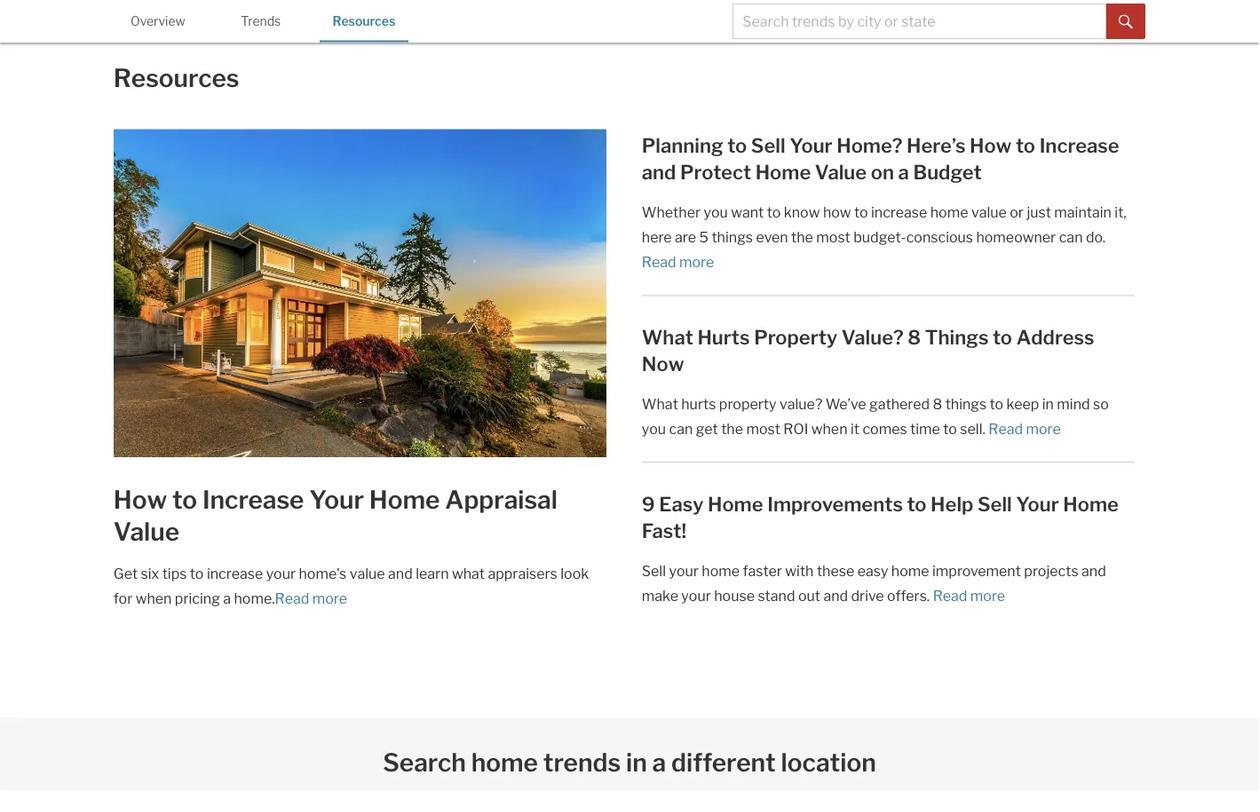 Task type: vqa. For each thing, say whether or not it's contained in the screenshot.
OVERVIEW link
yes



Task type: locate. For each thing, give the bounding box(es) containing it.
2 vertical spatial sell
[[642, 562, 666, 580]]

0 horizontal spatial value
[[350, 566, 385, 583]]

and down these
[[824, 587, 848, 604]]

to up the tips
[[172, 485, 197, 515]]

your for home?
[[790, 134, 833, 158]]

how
[[970, 134, 1012, 158], [114, 485, 167, 515]]

the inside 'what hurts property value? we've gathered 8 things to keep in mind so you can get the most roi when it comes time to sell.'
[[721, 420, 743, 438]]

your right make
[[682, 587, 711, 604]]

protect
[[680, 160, 752, 184]]

address
[[1017, 325, 1095, 349]]

how up six
[[114, 485, 167, 515]]

when
[[812, 420, 848, 438], [136, 590, 172, 608]]

sell
[[751, 134, 786, 158], [978, 492, 1012, 516], [642, 562, 666, 580]]

1 vertical spatial increase
[[202, 485, 304, 515]]

value down home?
[[815, 160, 867, 184]]

0 horizontal spatial the
[[721, 420, 743, 438]]

more for get six tips to increase your home's value and learn what appraisers look for when pricing a home.
[[312, 590, 347, 608]]

increase inside the how to increase your home appraisal value
[[202, 485, 304, 515]]

resources
[[333, 14, 395, 29], [114, 62, 239, 93]]

0 horizontal spatial in
[[626, 748, 647, 778]]

0 horizontal spatial 8
[[908, 325, 921, 349]]

0 vertical spatial can
[[1059, 229, 1083, 246]]

home
[[931, 204, 969, 221], [702, 562, 740, 580], [892, 562, 930, 580], [471, 748, 538, 778]]

1 vertical spatial most
[[746, 420, 781, 438]]

homeowner
[[977, 229, 1056, 246]]

more down keep
[[1026, 420, 1061, 438]]

a
[[898, 160, 909, 184], [223, 590, 231, 608], [652, 748, 666, 778]]

1 horizontal spatial resources
[[333, 14, 395, 29]]

home.
[[234, 590, 275, 608]]

1 horizontal spatial things
[[946, 395, 987, 413]]

to left help
[[907, 492, 927, 516]]

read more down home's
[[275, 590, 347, 608]]

0 horizontal spatial things
[[712, 229, 753, 246]]

2 what from the top
[[642, 395, 678, 413]]

what hurts property value? we've gathered 8 things to keep in mind so you can get the most roi when it comes time to sell.
[[642, 395, 1109, 438]]

sell up protect
[[751, 134, 786, 158]]

value?
[[842, 325, 904, 349]]

what
[[642, 325, 694, 349], [642, 395, 678, 413]]

in right "trends"
[[626, 748, 647, 778]]

what inside what hurts property value? 8 things to address now
[[642, 325, 694, 349]]

more for what hurts property value? we've gathered 8 things to keep in mind so you can get the most roi when it comes time to sell.
[[1026, 420, 1061, 438]]

value?
[[780, 395, 823, 413]]

your up projects at right
[[1016, 492, 1059, 516]]

get six tips to increase your home's value and learn what appraisers look for when pricing a home.
[[114, 566, 589, 608]]

1 vertical spatial when
[[136, 590, 172, 608]]

home's
[[299, 566, 347, 583]]

0 vertical spatial you
[[704, 204, 728, 221]]

0 horizontal spatial your
[[309, 485, 364, 515]]

home
[[756, 160, 811, 184], [369, 485, 440, 515], [708, 492, 763, 516], [1063, 492, 1119, 516]]

your
[[669, 562, 699, 580], [266, 566, 296, 583], [682, 587, 711, 604]]

gathered
[[870, 395, 930, 413]]

1 vertical spatial you
[[642, 420, 666, 438]]

0 horizontal spatial can
[[669, 420, 693, 438]]

what left hurts
[[642, 395, 678, 413]]

1 horizontal spatial can
[[1059, 229, 1083, 246]]

read inside whether you want to know how to increase home value or just maintain it, here are 5 things even the most budget-conscious homeowner can do. read more
[[642, 254, 676, 271]]

0 horizontal spatial when
[[136, 590, 172, 608]]

sell up make
[[642, 562, 666, 580]]

0 horizontal spatial sell
[[642, 562, 666, 580]]

more down 5
[[680, 254, 714, 271]]

can left get
[[669, 420, 693, 438]]

read more link down keep
[[989, 420, 1061, 438]]

now
[[642, 352, 684, 376]]

home inside whether you want to know how to increase home value or just maintain it, here are 5 things even the most budget-conscious homeowner can do. read more
[[931, 204, 969, 221]]

read more for to
[[989, 420, 1061, 438]]

1 vertical spatial increase
[[207, 566, 263, 583]]

increase up home. in the left bottom of the page
[[207, 566, 263, 583]]

1 horizontal spatial value
[[815, 160, 867, 184]]

0 horizontal spatial resources
[[114, 62, 239, 93]]

things
[[712, 229, 753, 246], [946, 395, 987, 413]]

home up know
[[756, 160, 811, 184]]

home up learn
[[369, 485, 440, 515]]

house
[[714, 587, 755, 604]]

sell right help
[[978, 492, 1012, 516]]

when left it
[[812, 420, 848, 438]]

0 vertical spatial value
[[972, 204, 1007, 221]]

you up 5
[[704, 204, 728, 221]]

read more link for what hurts property value? 8 things to address now
[[989, 420, 1061, 438]]

increase inside whether you want to know how to increase home value or just maintain it, here are 5 things even the most budget-conscious homeowner can do. read more
[[871, 204, 928, 221]]

your up home's
[[309, 485, 364, 515]]

1 vertical spatial can
[[669, 420, 693, 438]]

2 horizontal spatial a
[[898, 160, 909, 184]]

read more link down improvement
[[933, 587, 1006, 604]]

in inside 'what hurts property value? we've gathered 8 things to keep in mind so you can get the most roi when it comes time to sell.'
[[1043, 395, 1054, 413]]

2 horizontal spatial sell
[[978, 492, 1012, 516]]

how
[[823, 204, 851, 221]]

0 vertical spatial in
[[1043, 395, 1054, 413]]

most down property
[[746, 420, 781, 438]]

your up home. in the left bottom of the page
[[266, 566, 296, 583]]

read more link for planning to sell your home? here's how to increase and protect home value on a budget
[[642, 254, 714, 271]]

increase up budget-
[[871, 204, 928, 221]]

value
[[972, 204, 1007, 221], [350, 566, 385, 583]]

1 horizontal spatial your
[[790, 134, 833, 158]]

more
[[680, 254, 714, 271], [1026, 420, 1061, 438], [971, 587, 1006, 604], [312, 590, 347, 608]]

what up now
[[642, 325, 694, 349]]

to right the tips
[[190, 566, 204, 583]]

1 what from the top
[[642, 325, 694, 349]]

different
[[672, 748, 776, 778]]

read more link
[[642, 254, 714, 271], [989, 420, 1061, 438], [933, 587, 1006, 604], [275, 590, 347, 608]]

1 vertical spatial things
[[946, 395, 987, 413]]

read more down improvement
[[933, 587, 1006, 604]]

trends link
[[217, 0, 305, 40]]

home up conscious
[[931, 204, 969, 221]]

drive
[[851, 587, 884, 604]]

1 horizontal spatial most
[[817, 229, 851, 246]]

your
[[790, 134, 833, 158], [309, 485, 364, 515], [1016, 492, 1059, 516]]

a inside planning to sell your home? here's how to increase and protect home value on a budget
[[898, 160, 909, 184]]

more down improvement
[[971, 587, 1006, 604]]

your left home?
[[790, 134, 833, 158]]

it,
[[1115, 204, 1127, 221]]

value left or
[[972, 204, 1007, 221]]

1 horizontal spatial 8
[[933, 395, 943, 413]]

read down keep
[[989, 420, 1023, 438]]

0 horizontal spatial increase
[[207, 566, 263, 583]]

0 vertical spatial increase
[[871, 204, 928, 221]]

improvement
[[933, 562, 1021, 580]]

read more down keep
[[989, 420, 1061, 438]]

1 horizontal spatial sell
[[751, 134, 786, 158]]

for
[[114, 590, 133, 608]]

1 horizontal spatial a
[[652, 748, 666, 778]]

when inside get six tips to increase your home's value and learn what appraisers look for when pricing a home.
[[136, 590, 172, 608]]

read down here
[[642, 254, 676, 271]]

to right things
[[993, 325, 1013, 349]]

how up budget
[[970, 134, 1012, 158]]

your inside the how to increase your home appraisal value
[[309, 485, 364, 515]]

1 vertical spatial the
[[721, 420, 743, 438]]

easy
[[858, 562, 889, 580]]

0 horizontal spatial increase
[[202, 485, 304, 515]]

and left learn
[[388, 566, 413, 583]]

you
[[704, 204, 728, 221], [642, 420, 666, 438]]

you inside whether you want to know how to increase home value or just maintain it, here are 5 things even the most budget-conscious homeowner can do. read more
[[704, 204, 728, 221]]

planning
[[642, 134, 724, 158]]

conscious
[[907, 229, 973, 246]]

8 inside 'what hurts property value? we've gathered 8 things to keep in mind so you can get the most roi when it comes time to sell.'
[[933, 395, 943, 413]]

0 vertical spatial what
[[642, 325, 694, 349]]

the down know
[[791, 229, 813, 246]]

six
[[141, 566, 159, 583]]

read more for sell
[[933, 587, 1006, 604]]

your for home
[[309, 485, 364, 515]]

home up projects at right
[[1063, 492, 1119, 516]]

you left get
[[642, 420, 666, 438]]

0 horizontal spatial how
[[114, 485, 167, 515]]

read more
[[989, 420, 1061, 438], [933, 587, 1006, 604], [275, 590, 347, 608]]

keep
[[1007, 395, 1039, 413]]

0 vertical spatial the
[[791, 229, 813, 246]]

8 up time
[[933, 395, 943, 413]]

a left different
[[652, 748, 666, 778]]

the right get
[[721, 420, 743, 438]]

0 horizontal spatial a
[[223, 590, 231, 608]]

the
[[791, 229, 813, 246], [721, 420, 743, 438]]

0 vertical spatial 8
[[908, 325, 921, 349]]

1 vertical spatial a
[[223, 590, 231, 608]]

0 vertical spatial how
[[970, 134, 1012, 158]]

8 right "value?"
[[908, 325, 921, 349]]

a right on
[[898, 160, 909, 184]]

2 horizontal spatial your
[[1016, 492, 1059, 516]]

increase
[[871, 204, 928, 221], [207, 566, 263, 583]]

0 vertical spatial when
[[812, 420, 848, 438]]

and down 'planning'
[[642, 160, 676, 184]]

to inside get six tips to increase your home's value and learn what appraisers look for when pricing a home.
[[190, 566, 204, 583]]

read more link down are
[[642, 254, 714, 271]]

in right keep
[[1043, 395, 1054, 413]]

overview
[[131, 14, 185, 29]]

read for get six tips to increase your home's value and learn what appraisers look for when pricing a home.
[[275, 590, 309, 608]]

to inside 9 easy home improvements to help sell your home fast!
[[907, 492, 927, 516]]

when down six
[[136, 590, 172, 608]]

1 horizontal spatial you
[[704, 204, 728, 221]]

planning to sell your home? here's how to increase and protect home value on a budget
[[642, 134, 1120, 184]]

your inside planning to sell your home? here's how to increase and protect home value on a budget
[[790, 134, 833, 158]]

value inside whether you want to know how to increase home value or just maintain it, here are 5 things even the most budget-conscious homeowner can do. read more
[[972, 204, 1007, 221]]

and inside get six tips to increase your home's value and learn what appraisers look for when pricing a home.
[[388, 566, 413, 583]]

1 horizontal spatial value
[[972, 204, 1007, 221]]

8
[[908, 325, 921, 349], [933, 395, 943, 413]]

to right "how"
[[854, 204, 868, 221]]

Search trends by city or state search field
[[733, 4, 1107, 39]]

and right projects at right
[[1082, 562, 1106, 580]]

1 vertical spatial value
[[114, 517, 179, 547]]

1 vertical spatial 8
[[933, 395, 943, 413]]

sell inside planning to sell your home? here's how to increase and protect home value on a budget
[[751, 134, 786, 158]]

1 horizontal spatial increase
[[1040, 134, 1120, 158]]

9 easy home improvements to help sell your home fast! link
[[642, 491, 1135, 544]]

0 vertical spatial value
[[815, 160, 867, 184]]

what inside 'what hurts property value? we've gathered 8 things to keep in mind so you can get the most roi when it comes time to sell.'
[[642, 395, 678, 413]]

home right easy
[[708, 492, 763, 516]]

1 horizontal spatial the
[[791, 229, 813, 246]]

in
[[1043, 395, 1054, 413], [626, 748, 647, 778]]

0 vertical spatial things
[[712, 229, 753, 246]]

things up the sell.
[[946, 395, 987, 413]]

1 vertical spatial resources
[[114, 62, 239, 93]]

and inside planning to sell your home? here's how to increase and protect home value on a budget
[[642, 160, 676, 184]]

search
[[383, 748, 466, 778]]

to left keep
[[990, 395, 1004, 413]]

to inside what hurts property value? 8 things to address now
[[993, 325, 1013, 349]]

more down home's
[[312, 590, 347, 608]]

you inside 'what hurts property value? we've gathered 8 things to keep in mind so you can get the most roi when it comes time to sell.'
[[642, 420, 666, 438]]

9
[[642, 492, 655, 516]]

0 vertical spatial a
[[898, 160, 909, 184]]

submit search image
[[1119, 15, 1133, 29]]

value right home's
[[350, 566, 385, 583]]

can
[[1059, 229, 1083, 246], [669, 420, 693, 438]]

get
[[114, 566, 138, 583]]

1 vertical spatial value
[[350, 566, 385, 583]]

0 vertical spatial sell
[[751, 134, 786, 158]]

0 horizontal spatial most
[[746, 420, 781, 438]]

to up or
[[1016, 134, 1036, 158]]

0 vertical spatial resources
[[333, 14, 395, 29]]

read down improvement
[[933, 587, 968, 604]]

increase inside planning to sell your home? here's how to increase and protect home value on a budget
[[1040, 134, 1120, 158]]

want
[[731, 204, 764, 221]]

1 horizontal spatial when
[[812, 420, 848, 438]]

1 horizontal spatial in
[[1043, 395, 1054, 413]]

to
[[728, 134, 747, 158], [1016, 134, 1036, 158], [767, 204, 781, 221], [854, 204, 868, 221], [993, 325, 1013, 349], [990, 395, 1004, 413], [944, 420, 957, 438], [172, 485, 197, 515], [907, 492, 927, 516], [190, 566, 204, 583]]

location
[[781, 748, 876, 778]]

0 vertical spatial most
[[817, 229, 851, 246]]

more inside whether you want to know how to increase home value or just maintain it, here are 5 things even the most budget-conscious homeowner can do. read more
[[680, 254, 714, 271]]

0 horizontal spatial value
[[114, 517, 179, 547]]

here
[[642, 229, 672, 246]]

things right 5
[[712, 229, 753, 246]]

things inside whether you want to know how to increase home value or just maintain it, here are 5 things even the most budget-conscious homeowner can do. read more
[[712, 229, 753, 246]]

value
[[815, 160, 867, 184], [114, 517, 179, 547]]

can left do.
[[1059, 229, 1083, 246]]

0 horizontal spatial you
[[642, 420, 666, 438]]

a left home. in the left bottom of the page
[[223, 590, 231, 608]]

1 horizontal spatial how
[[970, 134, 1012, 158]]

1 vertical spatial what
[[642, 395, 678, 413]]

what hurts property value? 8 things to address now
[[642, 325, 1095, 376]]

read more link for 9 easy home improvements to help sell your home fast!
[[933, 587, 1006, 604]]

value up six
[[114, 517, 179, 547]]

home inside the how to increase your home appraisal value
[[369, 485, 440, 515]]

when inside 'what hurts property value? we've gathered 8 things to keep in mind so you can get the most roi when it comes time to sell.'
[[812, 420, 848, 438]]

most down "how"
[[817, 229, 851, 246]]

1 horizontal spatial increase
[[871, 204, 928, 221]]

1 vertical spatial how
[[114, 485, 167, 515]]

most inside 'what hurts property value? we've gathered 8 things to keep in mind so you can get the most roi when it comes time to sell.'
[[746, 420, 781, 438]]

1 vertical spatial sell
[[978, 492, 1012, 516]]

to left the sell.
[[944, 420, 957, 438]]

read down home's
[[275, 590, 309, 608]]

whether
[[642, 204, 701, 221]]

0 vertical spatial increase
[[1040, 134, 1120, 158]]

planning to sell your home? here's how to increase and protect home value on a budget link
[[642, 132, 1135, 186]]

what hurts property value? 8 things to address now link
[[642, 324, 1135, 378]]

the inside whether you want to know how to increase home value or just maintain it, here are 5 things even the most budget-conscious homeowner can do. read more
[[791, 229, 813, 246]]



Task type: describe. For each thing, give the bounding box(es) containing it.
on
[[871, 160, 894, 184]]

faster
[[743, 562, 782, 580]]

increase inside get six tips to increase your home's value and learn what appraisers look for when pricing a home.
[[207, 566, 263, 583]]

sell inside sell your home faster with these easy home improvement projects and make your house stand out and drive offers.
[[642, 562, 666, 580]]

value inside planning to sell your home? here's how to increase and protect home value on a budget
[[815, 160, 867, 184]]

read more link down home's
[[275, 590, 347, 608]]

or
[[1010, 204, 1024, 221]]

how inside planning to sell your home? here's how to increase and protect home value on a budget
[[970, 134, 1012, 158]]

things inside 'what hurts property value? we've gathered 8 things to keep in mind so you can get the most roi when it comes time to sell.'
[[946, 395, 987, 413]]

whether you want to know how to increase home value or just maintain it, here are 5 things even the most budget-conscious homeowner can do. read more
[[642, 204, 1127, 271]]

budget-
[[854, 229, 907, 246]]

your inside get six tips to increase your home's value and learn what appraisers look for when pricing a home.
[[266, 566, 296, 583]]

how to increase your home appraisal value link
[[114, 462, 606, 562]]

appraisers
[[488, 566, 558, 583]]

fast!
[[642, 519, 687, 543]]

resources link
[[320, 0, 408, 40]]

comes
[[863, 420, 907, 438]]

to up protect
[[728, 134, 747, 158]]

do.
[[1086, 229, 1106, 246]]

know
[[784, 204, 820, 221]]

sell your home faster with these easy home improvement projects and make your house stand out and drive offers.
[[642, 562, 1106, 604]]

out
[[798, 587, 821, 604]]

to up even
[[767, 204, 781, 221]]

your inside 9 easy home improvements to help sell your home fast!
[[1016, 492, 1059, 516]]

most inside whether you want to know how to increase home value or just maintain it, here are 5 things even the most budget-conscious homeowner can do. read more
[[817, 229, 851, 246]]

maintain
[[1055, 204, 1112, 221]]

it
[[851, 420, 860, 438]]

even
[[756, 229, 788, 246]]

1 vertical spatial in
[[626, 748, 647, 778]]

roi
[[784, 420, 809, 438]]

stand
[[758, 587, 795, 604]]

mind
[[1057, 395, 1090, 413]]

to inside the how to increase your home appraisal value
[[172, 485, 197, 515]]

trends
[[241, 14, 281, 29]]

how inside the how to increase your home appraisal value
[[114, 485, 167, 515]]

we've
[[826, 395, 867, 413]]

pricing
[[175, 590, 220, 608]]

your up make
[[669, 562, 699, 580]]

read for what hurts property value? we've gathered 8 things to keep in mind so you can get the most roi when it comes time to sell.
[[989, 420, 1023, 438]]

what for what hurts property value? 8 things to address now
[[642, 325, 694, 349]]

home left "trends"
[[471, 748, 538, 778]]

offers.
[[887, 587, 930, 604]]

what for what hurts property value? we've gathered 8 things to keep in mind so you can get the most roi when it comes time to sell.
[[642, 395, 678, 413]]

8 inside what hurts property value? 8 things to address now
[[908, 325, 921, 349]]

2 vertical spatial a
[[652, 748, 666, 778]]

easy
[[659, 492, 704, 516]]

hurts
[[681, 395, 716, 413]]

a inside get six tips to increase your home's value and learn what appraisers look for when pricing a home.
[[223, 590, 231, 608]]

value inside get six tips to increase your home's value and learn what appraisers look for when pricing a home.
[[350, 566, 385, 583]]

these
[[817, 562, 855, 580]]

home up offers.
[[892, 562, 930, 580]]

9 easy home improvements to help sell your home fast!
[[642, 492, 1119, 543]]

budget
[[913, 160, 982, 184]]

property
[[719, 395, 777, 413]]

just
[[1027, 204, 1052, 221]]

so
[[1093, 395, 1109, 413]]

sell.
[[960, 420, 986, 438]]

learn
[[416, 566, 449, 583]]

improvements
[[768, 492, 903, 516]]

tips
[[162, 566, 187, 583]]

make
[[642, 587, 679, 604]]

look
[[561, 566, 589, 583]]

with
[[786, 562, 814, 580]]

more for sell your home faster with these easy home improvement projects and make your house stand out and drive offers.
[[971, 587, 1006, 604]]

help
[[931, 492, 974, 516]]

trends
[[543, 748, 621, 778]]

search home trends in a different location
[[383, 748, 876, 778]]

are
[[675, 229, 696, 246]]

time
[[910, 420, 941, 438]]

overview link
[[114, 0, 202, 40]]

read for sell your home faster with these easy home improvement projects and make your house stand out and drive offers.
[[933, 587, 968, 604]]

projects
[[1024, 562, 1079, 580]]

sell inside 9 easy home improvements to help sell your home fast!
[[978, 492, 1012, 516]]

value inside the how to increase your home appraisal value
[[114, 517, 179, 547]]

things
[[925, 325, 989, 349]]

hurts
[[698, 325, 750, 349]]

can inside whether you want to know how to increase home value or just maintain it, here are 5 things even the most budget-conscious homeowner can do. read more
[[1059, 229, 1083, 246]]

appraisal
[[445, 485, 558, 515]]

here's
[[907, 134, 966, 158]]

home up the house
[[702, 562, 740, 580]]

can inside 'what hurts property value? we've gathered 8 things to keep in mind so you can get the most roi when it comes time to sell.'
[[669, 420, 693, 438]]

get
[[696, 420, 718, 438]]

property
[[754, 325, 838, 349]]

what
[[452, 566, 485, 583]]

how to increase your home appraisal value
[[114, 485, 558, 547]]

home inside planning to sell your home? here's how to increase and protect home value on a budget
[[756, 160, 811, 184]]

home?
[[837, 134, 903, 158]]

5
[[699, 229, 709, 246]]



